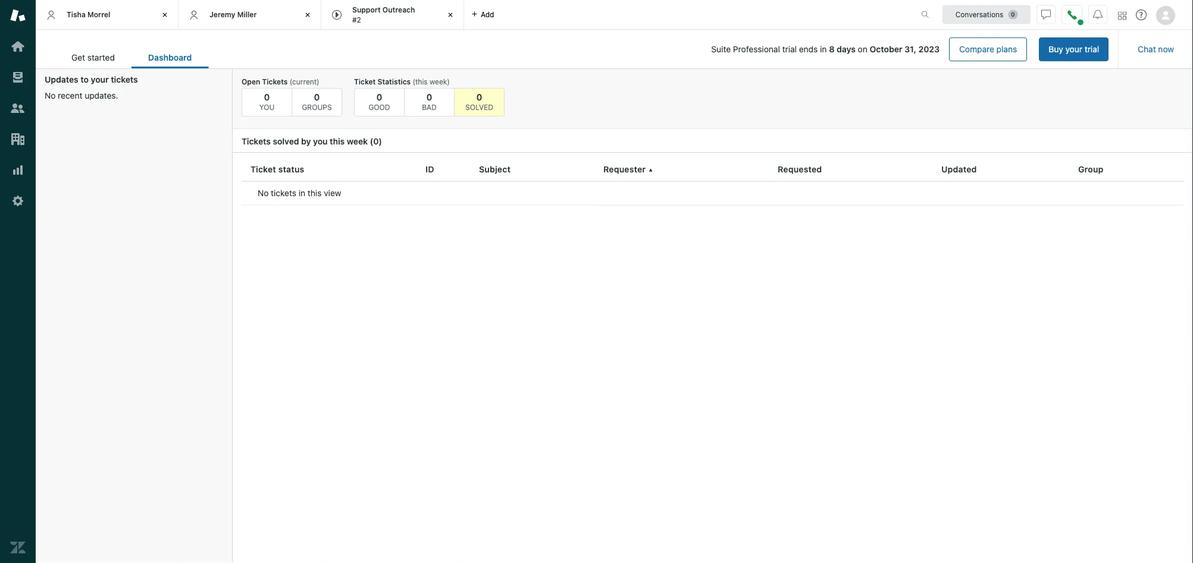 Task type: vqa. For each thing, say whether or not it's contained in the screenshot.
'outreach'
yes



Task type: locate. For each thing, give the bounding box(es) containing it.
updates
[[45, 75, 78, 85]]

open tickets (current)
[[242, 77, 320, 86]]

tab
[[321, 0, 464, 30]]

0 inside 0 you
[[264, 92, 270, 102]]

0 vertical spatial in
[[820, 44, 827, 54]]

buy your trial button
[[1040, 38, 1109, 61]]

no tickets in this view
[[258, 188, 341, 198]]

this right the you
[[330, 137, 345, 146]]

close image inside jeremy miller tab
[[302, 9, 314, 21]]

0 up solved
[[477, 92, 482, 102]]

2 horizontal spatial close image
[[445, 9, 457, 21]]

morrel
[[88, 10, 110, 19]]

this
[[330, 137, 345, 146], [308, 188, 322, 198]]

on
[[858, 44, 868, 54]]

requester
[[604, 164, 646, 174]]

2023
[[919, 44, 940, 54]]

get started image
[[10, 39, 26, 54]]

close image inside tisha morrel tab
[[159, 9, 171, 21]]

0 horizontal spatial tickets
[[111, 75, 138, 85]]

compare plans button
[[950, 38, 1028, 61]]

grid
[[233, 158, 1194, 564]]

no down updates
[[45, 91, 56, 101]]

0 vertical spatial tickets
[[262, 77, 288, 86]]

trial inside button
[[1085, 44, 1100, 54]]

statistics
[[378, 77, 411, 86]]

trial
[[1085, 44, 1100, 54], [783, 44, 797, 54]]

0 inside 0 groups
[[314, 92, 320, 102]]

1 vertical spatial your
[[91, 75, 109, 85]]

add button
[[464, 0, 502, 29]]

add
[[481, 10, 494, 19]]

started
[[87, 53, 115, 63]]

0 inside 0 solved
[[477, 92, 482, 102]]

tickets down ticket status
[[271, 188, 296, 198]]

1 close image from the left
[[159, 9, 171, 21]]

0 inside 0 good
[[377, 92, 382, 102]]

tickets solved by you this week ( 0 )
[[242, 137, 382, 146]]

1 horizontal spatial close image
[[302, 9, 314, 21]]

ticket
[[354, 77, 376, 86], [251, 164, 276, 174]]

close image left #2
[[302, 9, 314, 21]]

no down ticket status
[[258, 188, 269, 198]]

this left view
[[308, 188, 322, 198]]

in down 'status'
[[299, 188, 305, 198]]

in left 8
[[820, 44, 827, 54]]

conversations button
[[943, 5, 1031, 24]]

1 vertical spatial in
[[299, 188, 305, 198]]

tickets up 0 you
[[262, 77, 288, 86]]

31,
[[905, 44, 917, 54]]

close image up dashboard at the top of the page
[[159, 9, 171, 21]]

ticket up 0 good
[[354, 77, 376, 86]]

tickets up updates.
[[111, 75, 138, 85]]

0
[[264, 92, 270, 102], [314, 92, 320, 102], [377, 92, 382, 102], [427, 92, 432, 102], [477, 92, 482, 102], [373, 137, 379, 146]]

0 up good
[[377, 92, 382, 102]]

plans
[[997, 44, 1018, 54]]

0 for 0 you
[[264, 92, 270, 102]]

0 up the groups
[[314, 92, 320, 102]]

groups
[[302, 103, 332, 111]]

tisha morrel tab
[[36, 0, 179, 30]]

2 trial from the left
[[783, 44, 797, 54]]

dashboard
[[148, 53, 192, 63]]

0 horizontal spatial your
[[91, 75, 109, 85]]

no
[[45, 91, 56, 101], [258, 188, 269, 198]]

1 horizontal spatial no
[[258, 188, 269, 198]]

bad
[[422, 103, 437, 111]]

trial for your
[[1085, 44, 1100, 54]]

close image left add 'dropdown button'
[[445, 9, 457, 21]]

0 you
[[259, 92, 275, 111]]

views image
[[10, 70, 26, 85]]

no for no tickets in this view
[[258, 188, 269, 198]]

October 31, 2023 text field
[[870, 44, 940, 54]]

0 horizontal spatial trial
[[783, 44, 797, 54]]

id
[[426, 164, 434, 174]]

customers image
[[10, 101, 26, 116]]

get help image
[[1137, 10, 1147, 20]]

tickets
[[111, 75, 138, 85], [271, 188, 296, 198]]

0 vertical spatial this
[[330, 137, 345, 146]]

jeremy miller tab
[[179, 0, 321, 30]]

0 up the you
[[264, 92, 270, 102]]

1 vertical spatial no
[[258, 188, 269, 198]]

organizations image
[[10, 132, 26, 147]]

your right to
[[91, 75, 109, 85]]

tisha
[[67, 10, 86, 19]]

0 inside "0 bad"
[[427, 92, 432, 102]]

1 horizontal spatial in
[[820, 44, 827, 54]]

no inside grid
[[258, 188, 269, 198]]

to
[[81, 75, 89, 85]]

your
[[1066, 44, 1083, 54], [91, 75, 109, 85]]

0 horizontal spatial in
[[299, 188, 305, 198]]

now
[[1159, 44, 1175, 54]]

1 horizontal spatial ticket
[[354, 77, 376, 86]]

trial down notifications icon
[[1085, 44, 1100, 54]]

2 close image from the left
[[302, 9, 314, 21]]

#2
[[352, 15, 361, 24]]

ticket left 'status'
[[251, 164, 276, 174]]

(
[[370, 137, 373, 146]]

1 trial from the left
[[1085, 44, 1100, 54]]

8
[[829, 44, 835, 54]]

support
[[352, 6, 381, 14]]

tickets
[[262, 77, 288, 86], [242, 137, 271, 146]]

0 vertical spatial your
[[1066, 44, 1083, 54]]

0 up bad
[[427, 92, 432, 102]]

trial left ends
[[783, 44, 797, 54]]

tickets left solved
[[242, 137, 271, 146]]

zendesk image
[[10, 541, 26, 556]]

compare plans
[[960, 44, 1018, 54]]

support outreach #2
[[352, 6, 415, 24]]

recent
[[58, 91, 82, 101]]

0 horizontal spatial ticket
[[251, 164, 276, 174]]

you
[[313, 137, 328, 146]]

0 horizontal spatial this
[[308, 188, 322, 198]]

tab list
[[55, 46, 209, 68]]

section
[[218, 38, 1109, 61]]

get started tab
[[55, 46, 132, 68]]

1 horizontal spatial your
[[1066, 44, 1083, 54]]

0 horizontal spatial no
[[45, 91, 56, 101]]

1 horizontal spatial tickets
[[271, 188, 296, 198]]

chat now
[[1138, 44, 1175, 54]]

(current)
[[290, 77, 320, 86]]

outreach
[[383, 6, 415, 14]]

0 horizontal spatial close image
[[159, 9, 171, 21]]

by
[[301, 137, 311, 146]]

1 vertical spatial ticket
[[251, 164, 276, 174]]

suite
[[712, 44, 731, 54]]

0 for 0 good
[[377, 92, 382, 102]]

jeremy miller
[[210, 10, 257, 19]]

zendesk products image
[[1119, 12, 1127, 20]]

in
[[820, 44, 827, 54], [299, 188, 305, 198]]

tab containing support outreach
[[321, 0, 464, 30]]

0 vertical spatial no
[[45, 91, 56, 101]]

0 vertical spatial tickets
[[111, 75, 138, 85]]

your inside buy your trial button
[[1066, 44, 1083, 54]]

ticket statistics (this week)
[[354, 77, 450, 86]]

close image
[[159, 9, 171, 21], [302, 9, 314, 21], [445, 9, 457, 21]]

button displays agent's chat status as invisible. image
[[1042, 10, 1051, 19]]

your right buy
[[1066, 44, 1083, 54]]

1 horizontal spatial trial
[[1085, 44, 1100, 54]]

0 vertical spatial ticket
[[354, 77, 376, 86]]

0 for 0 groups
[[314, 92, 320, 102]]



Task type: describe. For each thing, give the bounding box(es) containing it.
suite professional trial ends in 8 days on october 31, 2023
[[712, 44, 940, 54]]

1 vertical spatial this
[[308, 188, 322, 198]]

updated
[[942, 164, 977, 174]]

ticket for ticket status
[[251, 164, 276, 174]]

tabs tab list
[[36, 0, 909, 30]]

week
[[347, 137, 368, 146]]

close image for tisha morrel
[[159, 9, 171, 21]]

buy your trial
[[1049, 44, 1100, 54]]

get
[[71, 53, 85, 63]]

jeremy
[[210, 10, 235, 19]]

0 right week
[[373, 137, 379, 146]]

zendesk support image
[[10, 8, 26, 23]]

1 vertical spatial tickets
[[242, 137, 271, 146]]

0 for 0 bad
[[427, 92, 432, 102]]

days
[[837, 44, 856, 54]]

1 horizontal spatial this
[[330, 137, 345, 146]]

status
[[278, 164, 304, 174]]

notifications image
[[1094, 10, 1103, 19]]

chat now button
[[1129, 38, 1184, 61]]

buy
[[1049, 44, 1064, 54]]

no recent updates.
[[45, 91, 118, 101]]

compare
[[960, 44, 995, 54]]

3 close image from the left
[[445, 9, 457, 21]]

tisha morrel
[[67, 10, 110, 19]]

week)
[[430, 77, 450, 86]]

chat
[[1138, 44, 1157, 54]]

0 groups
[[302, 92, 332, 111]]

updates to your tickets
[[45, 75, 138, 85]]

grid containing ticket status
[[233, 158, 1194, 564]]

0 bad
[[422, 92, 437, 111]]

group
[[1079, 164, 1104, 174]]

solved
[[466, 103, 494, 111]]

admin image
[[10, 193, 26, 209]]

close image for jeremy miller
[[302, 9, 314, 21]]

updates.
[[85, 91, 118, 101]]

october
[[870, 44, 903, 54]]

good
[[369, 103, 390, 111]]

no for no recent updates.
[[45, 91, 56, 101]]

in inside grid
[[299, 188, 305, 198]]

conversations
[[956, 10, 1004, 19]]

view
[[324, 188, 341, 198]]

reporting image
[[10, 163, 26, 178]]

section containing compare plans
[[218, 38, 1109, 61]]

)
[[379, 137, 382, 146]]

ticket status
[[251, 164, 304, 174]]

1 vertical spatial tickets
[[271, 188, 296, 198]]

0 for 0 solved
[[477, 92, 482, 102]]

subject
[[479, 164, 511, 174]]

tab list containing get started
[[55, 46, 209, 68]]

0 solved
[[466, 92, 494, 111]]

main element
[[0, 0, 36, 564]]

get started
[[71, 53, 115, 63]]

you
[[259, 103, 275, 111]]

trial for professional
[[783, 44, 797, 54]]

solved
[[273, 137, 299, 146]]

requested
[[778, 164, 822, 174]]

in inside 'section'
[[820, 44, 827, 54]]

miller
[[237, 10, 257, 19]]

open
[[242, 77, 260, 86]]

(this
[[413, 77, 428, 86]]

professional
[[733, 44, 780, 54]]

ends
[[799, 44, 818, 54]]

ticket for ticket statistics (this week)
[[354, 77, 376, 86]]

0 good
[[369, 92, 390, 111]]



